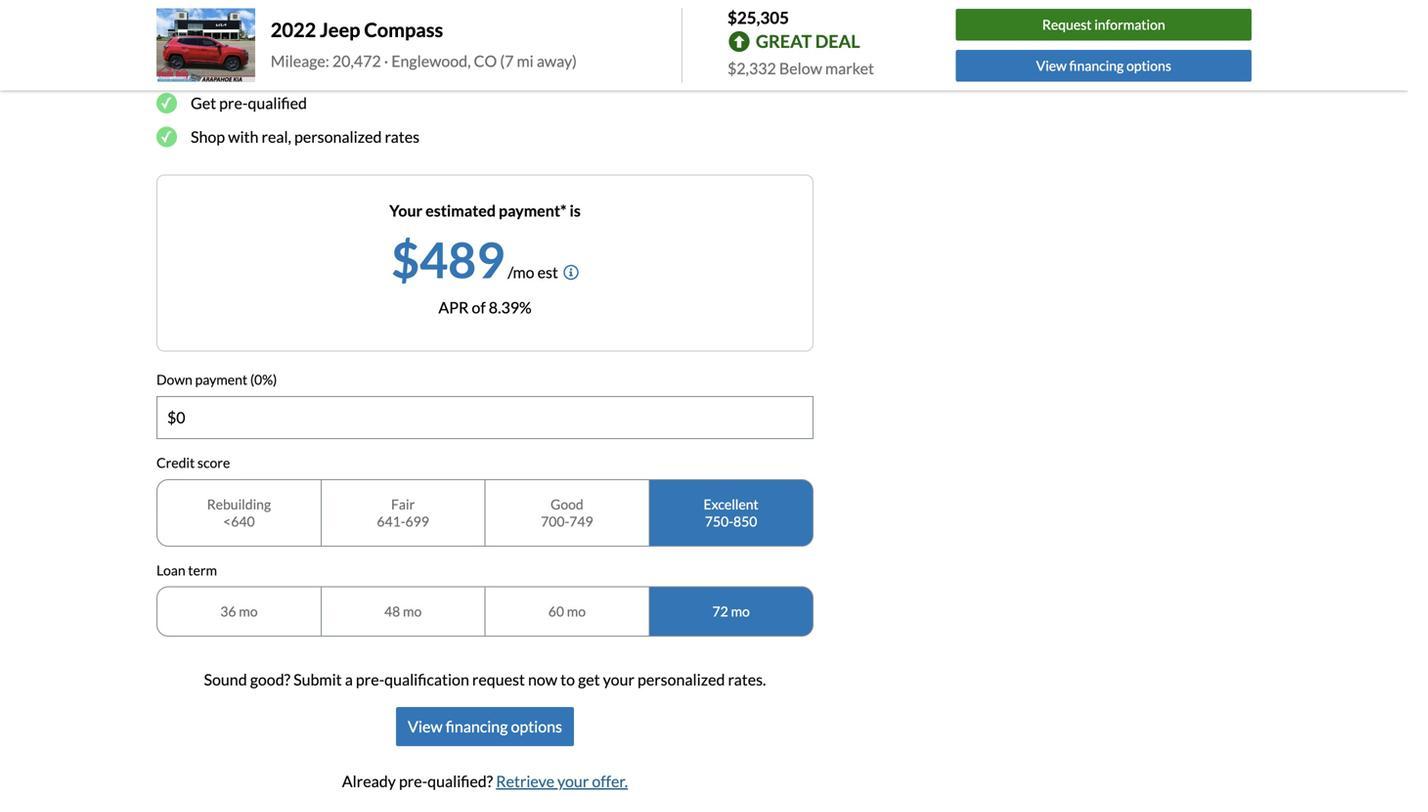 Task type: describe. For each thing, give the bounding box(es) containing it.
credit
[[156, 454, 195, 471]]

pre- for already
[[399, 772, 428, 791]]

advance
[[258, 9, 339, 34]]

englewood,
[[391, 51, 471, 70]]

already
[[342, 772, 396, 791]]

$2,332
[[728, 59, 776, 78]]

sound good? submit a pre-qualification request now to get your personalized rates.
[[204, 670, 766, 689]]

with
[[228, 127, 259, 146]]

term
[[188, 562, 217, 578]]

20,472
[[332, 51, 381, 70]]

<640
[[223, 513, 255, 529]]

request
[[1042, 16, 1092, 33]]

qualified?
[[428, 772, 493, 791]]

credit score
[[156, 454, 230, 471]]

pre- for get
[[219, 94, 248, 113]]

1 vertical spatial pre-
[[356, 670, 384, 689]]

market
[[825, 59, 874, 78]]

$2,332 below market
[[728, 59, 874, 78]]

1 vertical spatial payment
[[195, 371, 248, 388]]

36 mo
[[220, 603, 258, 620]]

information
[[1095, 16, 1165, 33]]

Down payment (0%) text field
[[157, 397, 813, 438]]

get
[[578, 670, 600, 689]]

36
[[220, 603, 236, 620]]

request
[[472, 670, 525, 689]]

1 horizontal spatial view financing options button
[[956, 50, 1252, 82]]

699
[[405, 513, 429, 529]]

rebuilding <640
[[207, 496, 271, 529]]

request information
[[1042, 16, 1165, 33]]

estimate
[[191, 60, 251, 79]]

749
[[569, 513, 593, 529]]

mo for 72 mo
[[731, 603, 750, 620]]

estimate your payment
[[191, 60, 349, 79]]

/mo
[[508, 263, 534, 282]]

excellent 750-850
[[704, 496, 759, 529]]

below
[[779, 59, 822, 78]]

apr of 8.39%
[[439, 298, 532, 317]]

2022 jeep compass mileage: 20,472 · englewood, co (7 mi away)
[[271, 18, 577, 70]]

good
[[551, 496, 584, 512]]

good?
[[250, 670, 290, 689]]

shop with real, personalized rates
[[191, 127, 420, 146]]

sound
[[204, 670, 247, 689]]

60
[[548, 603, 564, 620]]

fair 641-699
[[377, 496, 429, 529]]

co
[[474, 51, 497, 70]]

rates.
[[728, 670, 766, 689]]

great
[[756, 31, 812, 52]]

request information button
[[956, 9, 1252, 41]]

1 vertical spatial view financing options button
[[396, 707, 574, 746]]

submit
[[293, 670, 342, 689]]

financing for rightmost view financing options button
[[1069, 57, 1124, 74]]

1 vertical spatial personalized
[[638, 670, 725, 689]]

mileage:
[[271, 51, 329, 70]]

retrieve your offer. link
[[496, 772, 628, 791]]

your estimated payment* is
[[389, 201, 581, 220]]

already pre-qualified? retrieve your offer.
[[342, 772, 628, 791]]

finance in advance
[[156, 9, 339, 34]]

8.39%
[[489, 298, 532, 317]]

0 horizontal spatial personalized
[[294, 127, 382, 146]]

850
[[734, 513, 757, 529]]

641-
[[377, 513, 405, 529]]

options for rightmost view financing options button
[[1127, 57, 1172, 74]]

deal
[[815, 31, 860, 52]]

to
[[560, 670, 575, 689]]

(0%)
[[250, 371, 277, 388]]

get
[[191, 94, 216, 113]]

now
[[528, 670, 557, 689]]

get pre-qualified
[[191, 94, 307, 113]]

excellent
[[704, 496, 759, 512]]



Task type: locate. For each thing, give the bounding box(es) containing it.
options
[[1127, 57, 1172, 74], [511, 717, 562, 736]]

0 vertical spatial options
[[1127, 57, 1172, 74]]

1 horizontal spatial your
[[557, 772, 589, 791]]

score
[[197, 454, 230, 471]]

mo for 36 mo
[[239, 603, 258, 620]]

72
[[712, 603, 728, 620]]

750-
[[705, 513, 734, 529]]

jeep
[[320, 18, 360, 41]]

1 horizontal spatial personalized
[[638, 670, 725, 689]]

info circle image
[[563, 265, 579, 280]]

is
[[570, 201, 581, 220]]

your right get
[[603, 670, 635, 689]]

options for the bottom view financing options button
[[511, 717, 562, 736]]

0 vertical spatial view financing options button
[[956, 50, 1252, 82]]

mo right the 48
[[403, 603, 422, 620]]

(7
[[500, 51, 514, 70]]

payment*
[[499, 201, 567, 220]]

compass
[[364, 18, 443, 41]]

view down request
[[1036, 57, 1067, 74]]

1 horizontal spatial options
[[1127, 57, 1172, 74]]

mo for 48 mo
[[403, 603, 422, 620]]

view financing options button
[[956, 50, 1252, 82], [396, 707, 574, 746]]

2 vertical spatial pre-
[[399, 772, 428, 791]]

48
[[384, 603, 400, 620]]

your left "offer."
[[557, 772, 589, 791]]

1 horizontal spatial financing
[[1069, 57, 1124, 74]]

real,
[[262, 127, 291, 146]]

est
[[537, 263, 558, 282]]

pre-
[[219, 94, 248, 113], [356, 670, 384, 689], [399, 772, 428, 791]]

good 700-749
[[541, 496, 593, 529]]

0 vertical spatial payment
[[289, 60, 349, 79]]

1 horizontal spatial view
[[1036, 57, 1067, 74]]

mo right 60
[[567, 603, 586, 620]]

2022 jeep compass image
[[156, 8, 255, 82]]

mi
[[517, 51, 534, 70]]

mo for 60 mo
[[567, 603, 586, 620]]

view down qualification
[[408, 717, 443, 736]]

0 vertical spatial pre-
[[219, 94, 248, 113]]

shop
[[191, 127, 225, 146]]

rates
[[385, 127, 420, 146]]

mo right 72
[[731, 603, 750, 620]]

700-
[[541, 513, 569, 529]]

1 vertical spatial your
[[603, 670, 635, 689]]

financing
[[1069, 57, 1124, 74], [446, 717, 508, 736]]

financing for the bottom view financing options button
[[446, 717, 508, 736]]

1 horizontal spatial pre-
[[356, 670, 384, 689]]

mo right the 36 on the bottom left of page
[[239, 603, 258, 620]]

1 mo from the left
[[239, 603, 258, 620]]

down payment (0%)
[[156, 371, 277, 388]]

options down now at left bottom
[[511, 717, 562, 736]]

of
[[472, 298, 486, 317]]

apr
[[439, 298, 469, 317]]

qualified
[[248, 94, 307, 113]]

payment down jeep
[[289, 60, 349, 79]]

personalized left 'rates.'
[[638, 670, 725, 689]]

0 vertical spatial view financing options
[[1036, 57, 1172, 74]]

1 horizontal spatial view financing options
[[1036, 57, 1172, 74]]

48 mo
[[384, 603, 422, 620]]

0 vertical spatial financing
[[1069, 57, 1124, 74]]

$25,305
[[728, 7, 789, 27]]

your
[[254, 60, 286, 79], [603, 670, 635, 689], [557, 772, 589, 791]]

view for the bottom view financing options button
[[408, 717, 443, 736]]

60 mo
[[548, 603, 586, 620]]

1 vertical spatial options
[[511, 717, 562, 736]]

your
[[389, 201, 423, 220]]

payment
[[289, 60, 349, 79], [195, 371, 248, 388]]

financing down sound good? submit a pre-qualification request now to get your personalized rates.
[[446, 717, 508, 736]]

loan term
[[156, 562, 217, 578]]

fair
[[391, 496, 415, 512]]

4 mo from the left
[[731, 603, 750, 620]]

1 horizontal spatial payment
[[289, 60, 349, 79]]

·
[[384, 51, 388, 70]]

2 horizontal spatial pre-
[[399, 772, 428, 791]]

options down "information"
[[1127, 57, 1172, 74]]

view financing options down the request information button
[[1036, 57, 1172, 74]]

rebuilding
[[207, 496, 271, 512]]

mo
[[239, 603, 258, 620], [403, 603, 422, 620], [567, 603, 586, 620], [731, 603, 750, 620]]

your up qualified
[[254, 60, 286, 79]]

view financing options button down the request information button
[[956, 50, 1252, 82]]

view financing options down sound good? submit a pre-qualification request now to get your personalized rates.
[[408, 717, 562, 736]]

offer.
[[592, 772, 628, 791]]

away)
[[537, 51, 577, 70]]

in
[[236, 9, 254, 34]]

1 vertical spatial view financing options
[[408, 717, 562, 736]]

1 vertical spatial view
[[408, 717, 443, 736]]

qualification
[[384, 670, 469, 689]]

view for rightmost view financing options button
[[1036, 57, 1067, 74]]

0 horizontal spatial financing
[[446, 717, 508, 736]]

2022
[[271, 18, 316, 41]]

0 vertical spatial view
[[1036, 57, 1067, 74]]

retrieve
[[496, 772, 554, 791]]

down
[[156, 371, 192, 388]]

estimated
[[426, 201, 496, 220]]

0 horizontal spatial view financing options
[[408, 717, 562, 736]]

pre- right already
[[399, 772, 428, 791]]

personalized
[[294, 127, 382, 146], [638, 670, 725, 689]]

2 mo from the left
[[403, 603, 422, 620]]

payment left "(0%)"
[[195, 371, 248, 388]]

72 mo
[[712, 603, 750, 620]]

finance
[[156, 9, 232, 34]]

pre- right get
[[219, 94, 248, 113]]

great deal
[[756, 31, 860, 52]]

0 horizontal spatial view financing options button
[[396, 707, 574, 746]]

0 vertical spatial your
[[254, 60, 286, 79]]

2 horizontal spatial your
[[603, 670, 635, 689]]

$489
[[391, 230, 505, 289]]

2 vertical spatial your
[[557, 772, 589, 791]]

loan
[[156, 562, 185, 578]]

0 horizontal spatial pre-
[[219, 94, 248, 113]]

financing down the request information button
[[1069, 57, 1124, 74]]

1 vertical spatial financing
[[446, 717, 508, 736]]

pre- right a
[[356, 670, 384, 689]]

personalized right real,
[[294, 127, 382, 146]]

0 horizontal spatial your
[[254, 60, 286, 79]]

view financing options button down sound good? submit a pre-qualification request now to get your personalized rates.
[[396, 707, 574, 746]]

0 horizontal spatial view
[[408, 717, 443, 736]]

0 vertical spatial personalized
[[294, 127, 382, 146]]

0 horizontal spatial payment
[[195, 371, 248, 388]]

$489 /mo est
[[391, 230, 558, 289]]

0 horizontal spatial options
[[511, 717, 562, 736]]

3 mo from the left
[[567, 603, 586, 620]]

a
[[345, 670, 353, 689]]



Task type: vqa. For each thing, say whether or not it's contained in the screenshot.
2024
no



